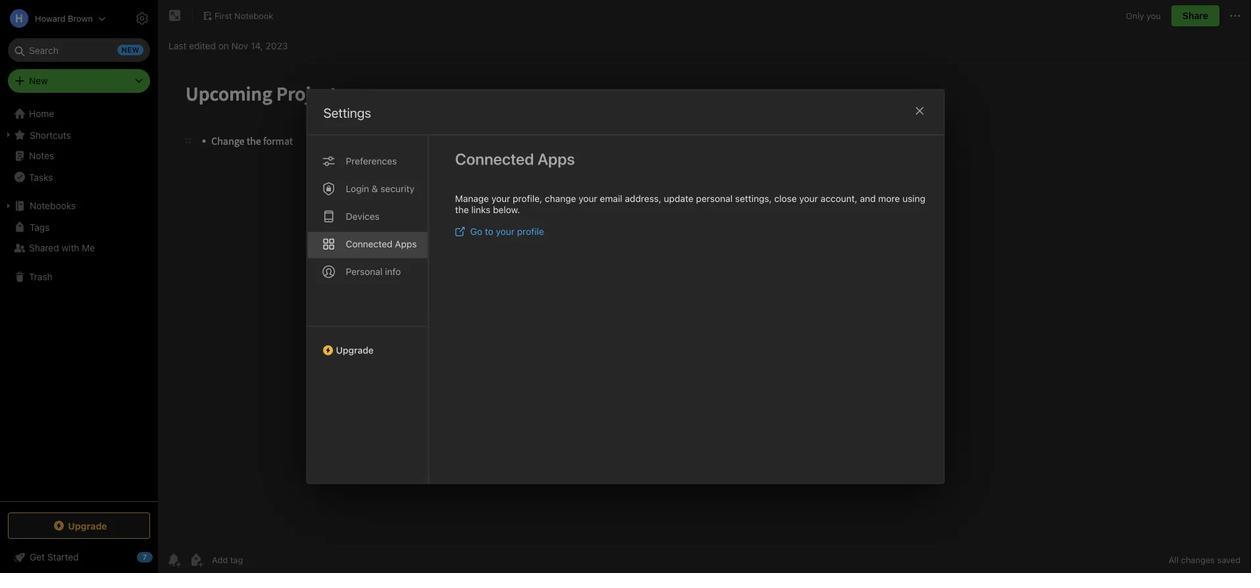 Task type: locate. For each thing, give the bounding box(es) containing it.
&
[[372, 183, 378, 194]]

1 vertical spatial upgrade button
[[8, 513, 150, 539]]

tasks button
[[0, 167, 157, 188]]

apps up info
[[395, 239, 417, 250]]

notebooks
[[30, 201, 76, 211]]

tab list
[[307, 135, 429, 484]]

1 vertical spatial connected
[[346, 239, 393, 250]]

personal
[[696, 193, 733, 204]]

note window element
[[158, 0, 1252, 574]]

1 vertical spatial connected apps
[[346, 239, 417, 250]]

apps up change
[[538, 150, 575, 168]]

None search field
[[17, 38, 141, 62]]

share
[[1183, 10, 1209, 21]]

profile
[[517, 226, 544, 237]]

home
[[29, 108, 54, 119]]

apps
[[538, 150, 575, 168], [395, 239, 417, 250]]

connected apps up profile,
[[455, 150, 575, 168]]

info
[[385, 266, 401, 277]]

your up below.
[[492, 193, 511, 204]]

connected apps up personal info
[[346, 239, 417, 250]]

1 horizontal spatial connected
[[455, 150, 534, 168]]

last edited on nov 14, 2023
[[169, 40, 288, 51]]

1 horizontal spatial upgrade
[[336, 345, 374, 356]]

upgrade button
[[307, 326, 428, 361], [8, 513, 150, 539]]

expand note image
[[167, 8, 183, 24]]

0 vertical spatial upgrade
[[336, 345, 374, 356]]

Search text field
[[17, 38, 141, 62]]

connected
[[455, 150, 534, 168], [346, 239, 393, 250]]

me
[[82, 243, 95, 254]]

trash
[[29, 272, 52, 282]]

manage your profile, change your email address, update personal settings, close your account, and more using the links below.
[[455, 193, 926, 215]]

1 vertical spatial upgrade
[[68, 521, 107, 532]]

add tag image
[[188, 552, 204, 568]]

0 horizontal spatial apps
[[395, 239, 417, 250]]

tags
[[30, 222, 50, 233]]

tags button
[[0, 217, 157, 238]]

connected up personal info
[[346, 239, 393, 250]]

0 vertical spatial connected
[[455, 150, 534, 168]]

tab list containing preferences
[[307, 135, 429, 484]]

tree containing home
[[0, 103, 158, 501]]

new button
[[8, 69, 150, 93]]

your right 'close'
[[800, 193, 819, 204]]

notebooks link
[[0, 196, 157, 217]]

0 horizontal spatial upgrade button
[[8, 513, 150, 539]]

with
[[62, 243, 79, 254]]

notebook
[[235, 11, 273, 20]]

connected apps
[[455, 150, 575, 168], [346, 239, 417, 250]]

saved
[[1218, 555, 1241, 565]]

preferences
[[346, 156, 397, 167]]

1 horizontal spatial upgrade button
[[307, 326, 428, 361]]

tasks
[[29, 172, 53, 183]]

upgrade for upgrade popup button within the tab list
[[336, 345, 374, 356]]

address,
[[625, 193, 662, 204]]

1 horizontal spatial apps
[[538, 150, 575, 168]]

0 horizontal spatial upgrade
[[68, 521, 107, 532]]

your right to
[[496, 226, 515, 237]]

security
[[381, 183, 415, 194]]

0 vertical spatial upgrade button
[[307, 326, 428, 361]]

last
[[169, 40, 187, 51]]

to
[[485, 226, 494, 237]]

shared with me
[[29, 243, 95, 254]]

upgrade
[[336, 345, 374, 356], [68, 521, 107, 532]]

Note Editor text field
[[158, 63, 1252, 547]]

personal info
[[346, 266, 401, 277]]

changes
[[1182, 555, 1216, 565]]

below.
[[493, 204, 520, 215]]

home link
[[0, 103, 158, 124]]

settings image
[[134, 11, 150, 26]]

1 horizontal spatial connected apps
[[455, 150, 575, 168]]

shared
[[29, 243, 59, 254]]

connected up manage
[[455, 150, 534, 168]]

the
[[455, 204, 469, 215]]

settings,
[[736, 193, 772, 204]]

your
[[492, 193, 511, 204], [579, 193, 598, 204], [800, 193, 819, 204], [496, 226, 515, 237]]

first
[[215, 11, 232, 20]]

upgrade inside tab list
[[336, 345, 374, 356]]

only
[[1127, 11, 1145, 21]]

tree
[[0, 103, 158, 501]]

edited
[[189, 40, 216, 51]]



Task type: describe. For each thing, give the bounding box(es) containing it.
add a reminder image
[[166, 552, 182, 568]]

trash link
[[0, 267, 157, 288]]

2023
[[266, 40, 288, 51]]

settings
[[324, 105, 371, 121]]

profile,
[[513, 193, 543, 204]]

go to your profile
[[470, 226, 544, 237]]

and
[[860, 193, 876, 204]]

first notebook
[[215, 11, 273, 20]]

shortcuts button
[[0, 124, 157, 146]]

login
[[346, 183, 369, 194]]

shortcuts
[[30, 130, 71, 140]]

login & security
[[346, 183, 415, 194]]

on
[[218, 40, 229, 51]]

1 vertical spatial apps
[[395, 239, 417, 250]]

shared with me link
[[0, 238, 157, 259]]

your left email
[[579, 193, 598, 204]]

you
[[1147, 11, 1162, 21]]

account,
[[821, 193, 858, 204]]

change
[[545, 193, 576, 204]]

go to your profile button
[[455, 226, 544, 237]]

close
[[775, 193, 797, 204]]

0 vertical spatial apps
[[538, 150, 575, 168]]

notes
[[29, 150, 54, 161]]

all
[[1169, 555, 1179, 565]]

go
[[470, 226, 483, 237]]

share button
[[1172, 5, 1220, 26]]

update
[[664, 193, 694, 204]]

notes link
[[0, 146, 157, 167]]

0 horizontal spatial connected apps
[[346, 239, 417, 250]]

expand notebooks image
[[3, 201, 14, 211]]

only you
[[1127, 11, 1162, 21]]

close image
[[912, 103, 928, 119]]

links
[[472, 204, 491, 215]]

0 vertical spatial connected apps
[[455, 150, 575, 168]]

devices
[[346, 211, 380, 222]]

email
[[600, 193, 623, 204]]

more
[[879, 193, 900, 204]]

all changes saved
[[1169, 555, 1241, 565]]

upgrade button inside tab list
[[307, 326, 428, 361]]

14,
[[251, 40, 263, 51]]

first notebook button
[[198, 7, 278, 25]]

upgrade for bottom upgrade popup button
[[68, 521, 107, 532]]

manage
[[455, 193, 489, 204]]

new
[[29, 75, 48, 86]]

using
[[903, 193, 926, 204]]

0 horizontal spatial connected
[[346, 239, 393, 250]]

personal
[[346, 266, 383, 277]]

nov
[[232, 40, 248, 51]]



Task type: vqa. For each thing, say whether or not it's contained in the screenshot.
GO
yes



